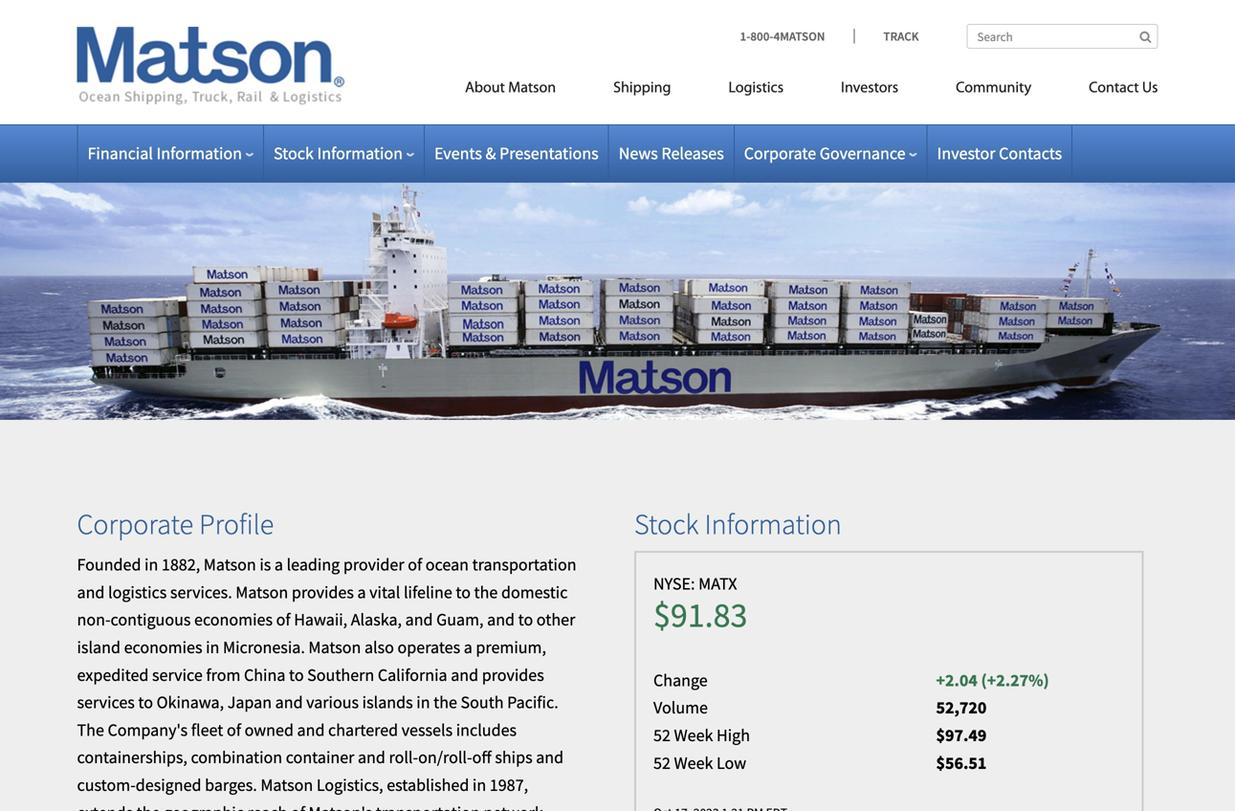 Task type: locate. For each thing, give the bounding box(es) containing it.
to
[[456, 582, 471, 603], [518, 609, 533, 631], [289, 664, 304, 686], [138, 692, 153, 713]]

of up the lifeline
[[408, 554, 422, 576]]

south
[[461, 692, 504, 713]]

a right is
[[274, 554, 283, 576]]

logistics,
[[317, 774, 383, 796]]

and right ships at the left of the page
[[536, 747, 564, 768]]

52 for 52,720 52 week high
[[653, 725, 671, 746]]

provides
[[292, 582, 354, 603], [482, 664, 544, 686]]

micronesia.
[[223, 637, 305, 658]]

and up non-
[[77, 582, 105, 603]]

&
[[485, 143, 496, 164]]

1 vertical spatial week
[[674, 752, 713, 774]]

corporate up the founded
[[77, 506, 193, 542]]

and down the lifeline
[[405, 609, 433, 631]]

investor contacts
[[937, 143, 1062, 164]]

to up company's
[[138, 692, 153, 713]]

roll-
[[389, 747, 418, 768]]

events
[[434, 143, 482, 164]]

week inside $97.49 52 week low
[[674, 752, 713, 774]]

1 horizontal spatial a
[[357, 582, 366, 603]]

52 inside $97.49 52 week low
[[653, 752, 671, 774]]

custom-
[[77, 774, 136, 796]]

1 vertical spatial 52
[[653, 752, 671, 774]]

news releases link
[[619, 143, 724, 164]]

$97.49 52 week low
[[653, 725, 987, 774]]

community
[[956, 81, 1031, 96]]

other
[[536, 609, 575, 631]]

profile
[[199, 506, 274, 542]]

1 52 from the top
[[653, 725, 671, 746]]

provider
[[343, 554, 404, 576]]

0 vertical spatial provides
[[292, 582, 354, 603]]

logistics link
[[700, 71, 812, 110]]

corporate profile
[[77, 506, 274, 542]]

matson right about
[[508, 81, 556, 96]]

2 week from the top
[[674, 752, 713, 774]]

of up micronesia.
[[276, 609, 290, 631]]

designed
[[136, 774, 201, 796]]

operates
[[398, 637, 460, 658]]

1 vertical spatial corporate
[[77, 506, 193, 542]]

financial information
[[88, 143, 242, 164]]

matx
[[698, 573, 737, 595]]

to right china
[[289, 664, 304, 686]]

nyse: matx $91.83
[[653, 573, 748, 637]]

0 vertical spatial corporate
[[744, 143, 816, 164]]

0 vertical spatial the
[[474, 582, 498, 603]]

hawaii,
[[294, 609, 347, 631]]

0 horizontal spatial a
[[274, 554, 283, 576]]

premium,
[[476, 637, 546, 658]]

0 vertical spatial 52
[[653, 725, 671, 746]]

services.
[[170, 582, 232, 603]]

vital
[[369, 582, 400, 603]]

a
[[274, 554, 283, 576], [357, 582, 366, 603], [464, 637, 472, 658]]

investors link
[[812, 71, 927, 110]]

stock
[[274, 143, 314, 164], [634, 506, 699, 542]]

and up owned
[[275, 692, 303, 713]]

1 horizontal spatial corporate
[[744, 143, 816, 164]]

economies
[[194, 609, 273, 631], [124, 637, 202, 658]]

corporate down top menu navigation
[[744, 143, 816, 164]]

a down guam,
[[464, 637, 472, 658]]

in up from
[[206, 637, 219, 658]]

0 horizontal spatial the
[[136, 802, 160, 811]]

1 horizontal spatial provides
[[482, 664, 544, 686]]

1 vertical spatial stock information
[[634, 506, 842, 542]]

geographic
[[164, 802, 244, 811]]

the up vessels
[[433, 692, 457, 713]]

provides up hawaii,
[[292, 582, 354, 603]]

of
[[408, 554, 422, 576], [276, 609, 290, 631], [227, 719, 241, 741], [291, 802, 305, 811]]

stock information
[[274, 143, 403, 164], [634, 506, 842, 542]]

change
[[653, 670, 708, 691]]

provides down premium,
[[482, 664, 544, 686]]

1 vertical spatial stock
[[634, 506, 699, 542]]

0 vertical spatial stock information
[[274, 143, 403, 164]]

various
[[306, 692, 359, 713]]

releases
[[661, 143, 724, 164]]

also
[[364, 637, 394, 658]]

matson
[[508, 81, 556, 96], [204, 554, 256, 576], [236, 582, 288, 603], [308, 637, 361, 658], [261, 774, 313, 796]]

0 horizontal spatial stock information
[[274, 143, 403, 164]]

2 vertical spatial the
[[136, 802, 160, 811]]

0 vertical spatial stock
[[274, 143, 314, 164]]

investors
[[841, 81, 898, 96]]

1 vertical spatial a
[[357, 582, 366, 603]]

matson left is
[[204, 554, 256, 576]]

week down volume in the bottom right of the page
[[674, 725, 713, 746]]

the down designed
[[136, 802, 160, 811]]

okinawa,
[[156, 692, 224, 713]]

52
[[653, 725, 671, 746], [653, 752, 671, 774]]

stock information link
[[274, 143, 414, 164]]

in
[[144, 554, 158, 576], [206, 637, 219, 658], [416, 692, 430, 713], [472, 774, 486, 796]]

week left low
[[674, 752, 713, 774]]

off
[[472, 747, 491, 768]]

financial
[[88, 143, 153, 164]]

0 horizontal spatial corporate
[[77, 506, 193, 542]]

1 horizontal spatial the
[[433, 692, 457, 713]]

in left 1882,
[[144, 554, 158, 576]]

track link
[[854, 28, 919, 44]]

combination
[[191, 747, 282, 768]]

1 week from the top
[[674, 725, 713, 746]]

news
[[619, 143, 658, 164]]

ships
[[495, 747, 533, 768]]

1 horizontal spatial information
[[317, 143, 403, 164]]

None search field
[[967, 24, 1158, 49]]

week inside 52,720 52 week high
[[674, 725, 713, 746]]

1 horizontal spatial stock information
[[634, 506, 842, 542]]

week for high
[[674, 725, 713, 746]]

0 vertical spatial week
[[674, 725, 713, 746]]

alaska,
[[351, 609, 402, 631]]

california
[[378, 664, 447, 686]]

corporate governance link
[[744, 143, 917, 164]]

the up guam,
[[474, 582, 498, 603]]

2 52 from the top
[[653, 752, 671, 774]]

matson up reach
[[261, 774, 313, 796]]

logistics
[[728, 81, 784, 96]]

a left vital
[[357, 582, 366, 603]]

lifeline
[[404, 582, 452, 603]]

contact
[[1089, 81, 1139, 96]]

expedited
[[77, 664, 149, 686]]

52 inside 52,720 52 week high
[[653, 725, 671, 746]]

2 vertical spatial a
[[464, 637, 472, 658]]

news releases
[[619, 143, 724, 164]]

week
[[674, 725, 713, 746], [674, 752, 713, 774]]

$91.83
[[653, 593, 748, 637]]

economies down contiguous
[[124, 637, 202, 658]]

0 horizontal spatial stock
[[274, 143, 314, 164]]

contact us link
[[1060, 71, 1158, 110]]

0 horizontal spatial information
[[156, 143, 242, 164]]

week for low
[[674, 752, 713, 774]]

and
[[77, 582, 105, 603], [405, 609, 433, 631], [487, 609, 515, 631], [451, 664, 478, 686], [275, 692, 303, 713], [297, 719, 325, 741], [358, 747, 385, 768], [536, 747, 564, 768]]

island
[[77, 637, 121, 658]]

corporate
[[744, 143, 816, 164], [77, 506, 193, 542]]

china
[[244, 664, 285, 686]]

economies up micronesia.
[[194, 609, 273, 631]]



Task type: vqa. For each thing, say whether or not it's contained in the screenshot.
please within the . For historic share prices, please go to Historic Price Lookup under Stock Information or click
no



Task type: describe. For each thing, give the bounding box(es) containing it.
extends
[[77, 802, 133, 811]]

service
[[152, 664, 203, 686]]

established
[[387, 774, 469, 796]]

events & presentations link
[[434, 143, 599, 164]]

2 horizontal spatial a
[[464, 637, 472, 658]]

1-800-4matson
[[740, 28, 825, 44]]

logistics
[[108, 582, 167, 603]]

about
[[465, 81, 505, 96]]

high
[[717, 725, 750, 746]]

the
[[77, 719, 104, 741]]

pacific.
[[507, 692, 558, 713]]

search image
[[1140, 31, 1151, 43]]

52,720 52 week high
[[653, 697, 987, 746]]

services
[[77, 692, 135, 713]]

presentations
[[499, 143, 599, 164]]

800-
[[750, 28, 774, 44]]

chartered
[[328, 719, 398, 741]]

governance
[[820, 143, 906, 164]]

community link
[[927, 71, 1060, 110]]

vessels
[[402, 719, 453, 741]]

barges.
[[205, 774, 257, 796]]

us
[[1142, 81, 1158, 96]]

matson inside about matson link
[[508, 81, 556, 96]]

shipping link
[[585, 71, 700, 110]]

ocean
[[426, 554, 469, 576]]

0 vertical spatial a
[[274, 554, 283, 576]]

events & presentations
[[434, 143, 599, 164]]

to up guam,
[[456, 582, 471, 603]]

owned
[[244, 719, 294, 741]]

(+2.27%)
[[981, 670, 1049, 691]]

investor contacts link
[[937, 143, 1062, 164]]

and up container
[[297, 719, 325, 741]]

about matson link
[[436, 71, 585, 110]]

about matson
[[465, 81, 556, 96]]

of right fleet
[[227, 719, 241, 741]]

2 horizontal spatial the
[[474, 582, 498, 603]]

4matson
[[774, 28, 825, 44]]

information for financial information link
[[156, 143, 242, 164]]

domestic
[[501, 582, 568, 603]]

52 for $97.49 52 week low
[[653, 752, 671, 774]]

is
[[260, 554, 271, 576]]

guam,
[[436, 609, 484, 631]]

contact us
[[1089, 81, 1158, 96]]

1 horizontal spatial stock
[[634, 506, 699, 542]]

52,720
[[936, 697, 987, 719]]

from
[[206, 664, 240, 686]]

1-800-4matson link
[[740, 28, 854, 44]]

to down 'domestic'
[[518, 609, 533, 631]]

top menu navigation
[[379, 71, 1158, 110]]

0 vertical spatial economies
[[194, 609, 273, 631]]

$97.49
[[936, 725, 987, 746]]

1 vertical spatial economies
[[124, 637, 202, 658]]

company's
[[108, 719, 188, 741]]

$56.51
[[936, 752, 987, 774]]

reach
[[247, 802, 287, 811]]

1987,
[[490, 774, 528, 796]]

matson down is
[[236, 582, 288, 603]]

japan
[[227, 692, 272, 713]]

in down off
[[472, 774, 486, 796]]

southern
[[307, 664, 374, 686]]

islands
[[362, 692, 413, 713]]

matson image
[[77, 27, 345, 105]]

0 horizontal spatial provides
[[292, 582, 354, 603]]

volume
[[653, 697, 708, 719]]

corporate for corporate profile
[[77, 506, 193, 542]]

investor
[[937, 143, 995, 164]]

of right reach
[[291, 802, 305, 811]]

information for stock information link
[[317, 143, 403, 164]]

track
[[883, 28, 919, 44]]

matson's
[[309, 802, 372, 811]]

matson up 'southern'
[[308, 637, 361, 658]]

leading
[[287, 554, 340, 576]]

corporate for corporate governance
[[744, 143, 816, 164]]

low
[[717, 752, 746, 774]]

+2.04 (+2.27%) volume
[[653, 670, 1049, 719]]

contiguous
[[111, 609, 191, 631]]

nyse:
[[653, 573, 695, 595]]

financial information link
[[88, 143, 254, 164]]

in up vessels
[[416, 692, 430, 713]]

Search search field
[[967, 24, 1158, 49]]

2 horizontal spatial information
[[705, 506, 842, 542]]

includes
[[456, 719, 517, 741]]

on/roll-
[[418, 747, 472, 768]]

founded
[[77, 554, 141, 576]]

fleet
[[191, 719, 223, 741]]

and down chartered at the left bottom
[[358, 747, 385, 768]]

+2.04
[[936, 670, 978, 691]]

1 vertical spatial provides
[[482, 664, 544, 686]]

and up premium,
[[487, 609, 515, 631]]

shipping
[[613, 81, 671, 96]]

container
[[286, 747, 354, 768]]

founded in 1882, matson is a leading provider of ocean transportation and logistics services. matson provides a vital lifeline to the domestic non-contiguous economies of hawaii, alaska, and guam, and to other island economies in micronesia. matson also operates a premium, expedited service from china to southern california and provides services to okinawa, japan and various islands in the south pacific. the company's fleet of owned and chartered vessels includes containerships, combination container and roll-on/roll-off ships and custom-designed barges. matson logistics, established in 1987, extends the geographic reach of matson's transportatio
[[77, 554, 576, 811]]

1 vertical spatial the
[[433, 692, 457, 713]]

and up the south
[[451, 664, 478, 686]]

corporate governance
[[744, 143, 906, 164]]

containerships,
[[77, 747, 187, 768]]



